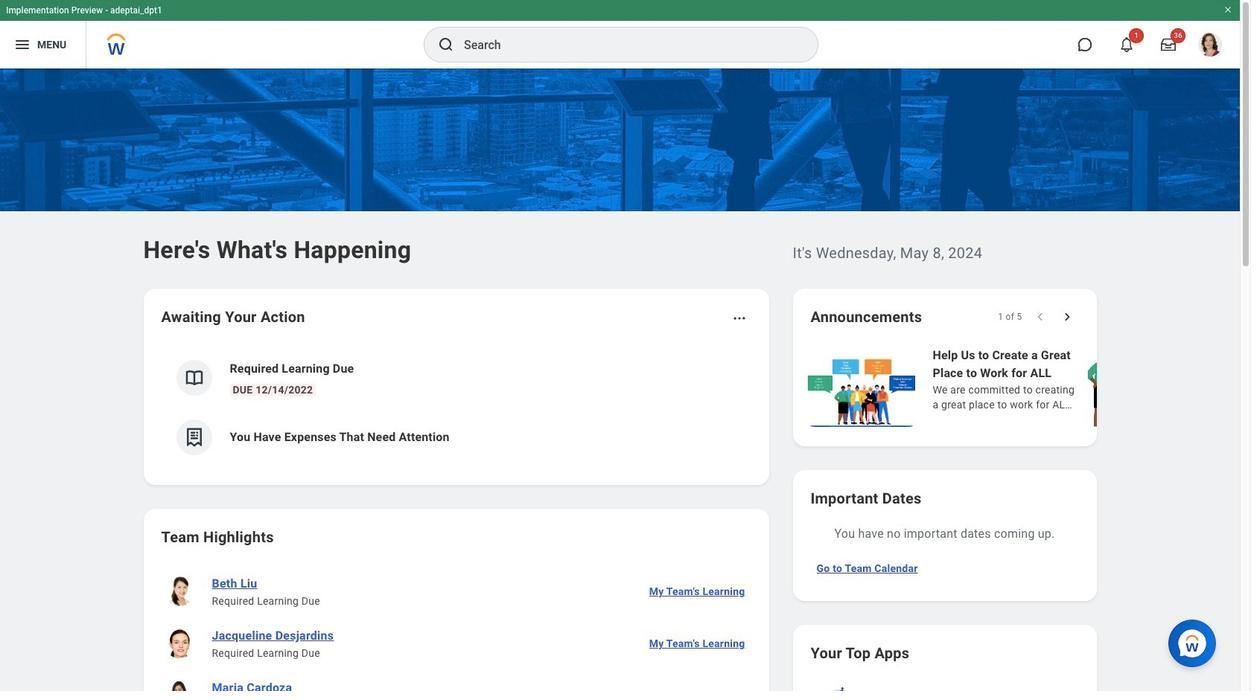 Task type: describe. For each thing, give the bounding box(es) containing it.
justify image
[[13, 36, 31, 54]]

related actions image
[[732, 311, 747, 326]]

Search Workday  search field
[[464, 28, 787, 61]]

chevron right small image
[[1060, 310, 1074, 325]]

dashboard expenses image
[[183, 427, 205, 449]]

inbox large image
[[1161, 37, 1176, 52]]

book open image
[[183, 367, 205, 390]]

chevron left small image
[[1033, 310, 1048, 325]]

profile logan mcneil image
[[1198, 33, 1222, 60]]

search image
[[437, 36, 455, 54]]



Task type: locate. For each thing, give the bounding box(es) containing it.
list
[[805, 346, 1251, 429], [161, 349, 751, 468], [161, 566, 751, 692]]

notifications large image
[[1119, 37, 1134, 52]]

main content
[[0, 69, 1251, 692]]

status
[[998, 311, 1022, 323]]

banner
[[0, 0, 1240, 69]]

close environment banner image
[[1224, 5, 1233, 14]]



Task type: vqa. For each thing, say whether or not it's contained in the screenshot.
left 'list'
no



